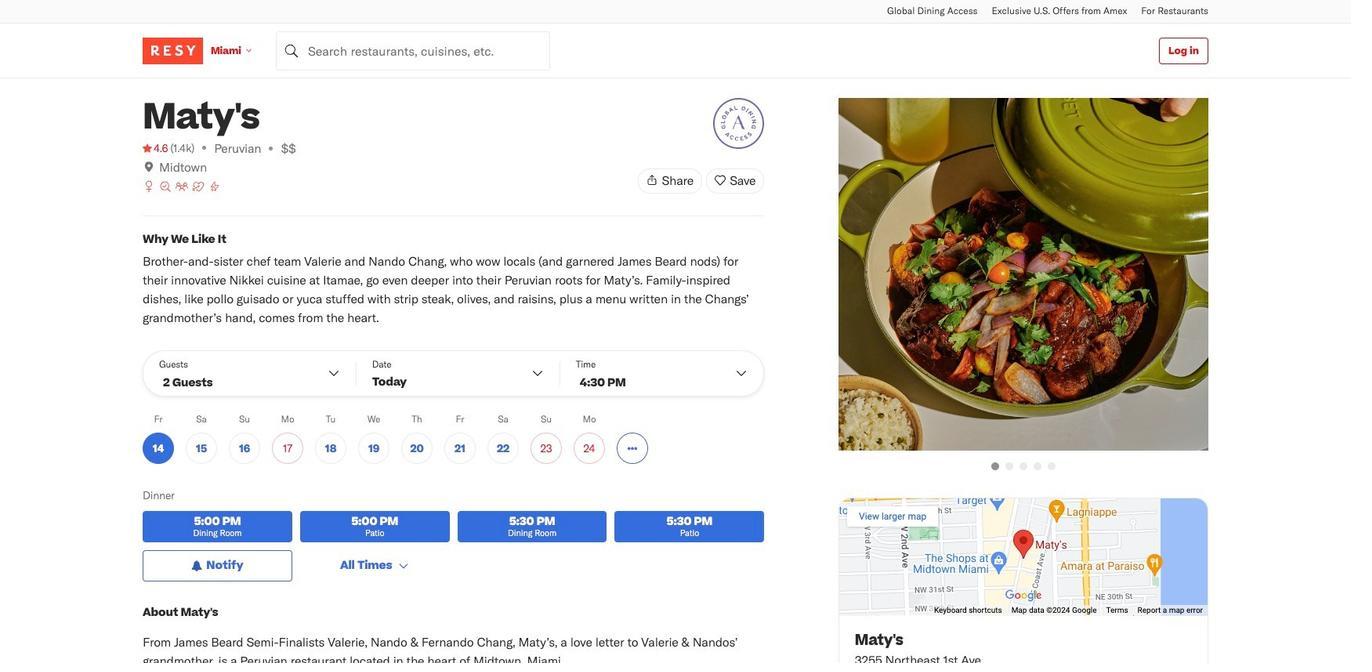 Task type: locate. For each thing, give the bounding box(es) containing it.
None field
[[276, 31, 550, 70]]



Task type: vqa. For each thing, say whether or not it's contained in the screenshot.
Search restaurants, cuisines, etc. text field
yes



Task type: describe. For each thing, give the bounding box(es) containing it.
Search restaurants, cuisines, etc. text field
[[276, 31, 550, 70]]

4.6 out of 5 stars image
[[143, 140, 168, 156]]



